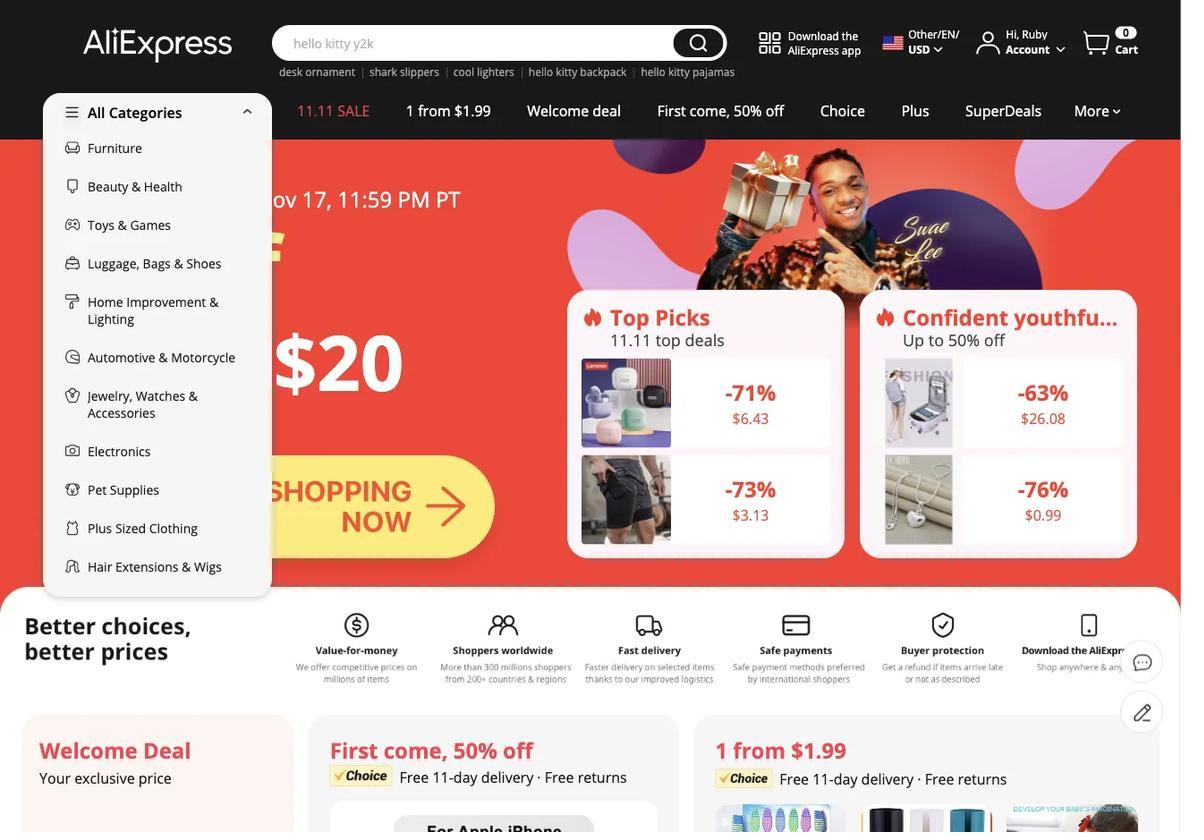 Task type: vqa. For each thing, say whether or not it's contained in the screenshot.
2nd hello from the left
yes



Task type: describe. For each thing, give the bounding box(es) containing it.
71%
[[733, 378, 777, 407]]

price
[[139, 769, 172, 788]]

picks
[[656, 303, 711, 332]]

home improvement & lighting link
[[43, 283, 272, 338]]

/
[[956, 27, 960, 42]]

jewelry,
[[88, 388, 133, 405]]

lighters
[[477, 64, 515, 79]]

delivery for $1.99
[[862, 770, 914, 789]]

sized
[[115, 520, 146, 537]]

ruby
[[1023, 27, 1048, 42]]

per
[[113, 412, 136, 431]]

shoes
[[186, 255, 222, 272]]

shark slippers link
[[370, 64, 439, 79]]

superdeals
[[966, 101, 1042, 120]]

plus sized clothing link
[[43, 509, 272, 548]]

max
[[51, 412, 81, 431]]

(
[[43, 412, 48, 431]]

download
[[789, 28, 840, 43]]

confident
[[903, 303, 1009, 332]]

pet
[[88, 482, 107, 499]]

11- for 50%
[[433, 768, 454, 787]]

deals
[[685, 329, 725, 351]]

pet supplies link
[[43, 471, 272, 509]]

plus sized clothing
[[88, 520, 198, 537]]

$4
[[43, 207, 140, 323]]

nov 17, 11:59 pm pt
[[257, 184, 461, 214]]

day for 50%
[[454, 768, 478, 787]]

aliexpress
[[789, 42, 840, 57]]

delivery for 50%
[[481, 768, 534, 787]]

1 horizontal spatial 50%
[[734, 101, 762, 120]]

cool
[[454, 64, 475, 79]]

your
[[39, 769, 71, 788]]

the
[[842, 28, 859, 43]]

ornament
[[306, 64, 355, 79]]

order
[[140, 412, 178, 431]]

1 vertical spatial 1
[[716, 736, 728, 765]]

pt
[[436, 184, 461, 214]]

$26.08
[[1022, 409, 1066, 428]]

jewelry, watches & accessories link
[[43, 377, 272, 432]]

0 vertical spatial first come, 50% off
[[658, 101, 784, 120]]

hello kitty backpack link
[[529, 64, 627, 79]]

beauty & health link
[[43, 167, 272, 206]]

hello for hello kitty backpack
[[529, 64, 554, 79]]

& up watches
[[159, 349, 168, 366]]

cool lighters link
[[454, 64, 515, 79]]

hi, ruby
[[1007, 27, 1048, 42]]

toys
[[88, 217, 115, 234]]

extensions
[[116, 559, 179, 576]]

hi,
[[1007, 27, 1020, 42]]

11.11 for 11.11 sale
[[297, 101, 334, 120]]

-73% $3.13
[[726, 475, 777, 525]]

furniture
[[88, 140, 142, 157]]

shark
[[370, 64, 397, 79]]

& left wigs
[[182, 559, 191, 576]]

- for 63%
[[1019, 378, 1026, 407]]

-76% $0.99
[[1019, 475, 1069, 525]]

desk ornament
[[279, 64, 355, 79]]

free 11-day delivery · free returns for $1.99
[[780, 770, 1008, 789]]

hair
[[88, 559, 112, 576]]

1 vertical spatial first
[[330, 736, 378, 765]]

& inside jewelry, watches & accessories
[[189, 388, 198, 405]]

top picks
[[611, 303, 711, 332]]

accessories
[[88, 405, 155, 422]]

electronics link
[[43, 432, 272, 471]]

confident youthful styles
[[903, 303, 1175, 332]]

watches
[[136, 388, 186, 405]]

& right 'bags'
[[174, 255, 183, 272]]

jewelry, watches & accessories
[[88, 388, 198, 422]]

beauty & health
[[88, 178, 183, 195]]

account
[[1007, 42, 1051, 56]]

product image image for -63%
[[886, 358, 953, 448]]

top
[[656, 329, 681, 351]]

more
[[1075, 101, 1110, 120]]

1 horizontal spatial first
[[658, 101, 686, 120]]

up
[[903, 329, 925, 351]]

choice
[[821, 101, 866, 120]]

youthful
[[1015, 303, 1107, 332]]

welcome for deal
[[39, 736, 138, 765]]

deal
[[143, 736, 191, 765]]

download the aliexpress app
[[789, 28, 862, 57]]

1 vertical spatial come,
[[384, 736, 448, 765]]

plus for plus
[[902, 101, 930, 120]]

clothing
[[149, 520, 198, 537]]

11:59
[[338, 184, 392, 214]]

free 11-day delivery · free returns for 50%
[[400, 768, 627, 787]]

$0.99
[[1026, 506, 1062, 525]]

11- for $1.99
[[813, 770, 834, 789]]

furniture link
[[43, 129, 272, 167]]

pet supplies
[[88, 482, 159, 499]]

deal
[[593, 101, 621, 120]]

0 vertical spatial 1
[[406, 101, 415, 120]]

kitty for pajamas
[[669, 64, 690, 79]]

0 vertical spatial $1.99
[[455, 101, 491, 120]]

en
[[942, 27, 956, 42]]

icon image for top
[[582, 307, 603, 328]]

electronics
[[88, 443, 151, 460]]

11.11 sale
[[297, 101, 370, 120]]

63%
[[1026, 378, 1069, 407]]

welcome deal your exclusive price
[[39, 736, 191, 788]]

to
[[929, 329, 945, 351]]



Task type: locate. For each thing, give the bounding box(es) containing it.
0 horizontal spatial 50%
[[454, 736, 498, 765]]

1 horizontal spatial 11-
[[813, 770, 834, 789]]

0 horizontal spatial welcome
[[39, 736, 138, 765]]

0 vertical spatial first
[[658, 101, 686, 120]]

kitty left pajamas
[[669, 64, 690, 79]]

17,
[[302, 184, 332, 214]]

all categories
[[88, 103, 182, 122]]

usd
[[909, 42, 931, 56]]

product image image for -73%
[[582, 455, 672, 545]]

0 cart
[[1116, 25, 1139, 57]]

1 horizontal spatial come,
[[690, 101, 731, 120]]

motorcycle
[[171, 349, 236, 366]]

- inside -76% $0.99
[[1019, 475, 1026, 504]]

1 horizontal spatial icon image
[[875, 307, 896, 328]]

toys & games link
[[43, 206, 272, 244]]

1 vertical spatial first come, 50% off
[[330, 736, 533, 765]]

76%
[[1026, 475, 1069, 504]]

welcome down hello kitty backpack link
[[528, 101, 589, 120]]

1 vertical spatial plus
[[88, 520, 112, 537]]

1 icon image from the left
[[582, 307, 603, 328]]

1 horizontal spatial hello
[[641, 64, 666, 79]]

day for $1.99
[[834, 770, 858, 789]]

other/ en /
[[909, 27, 960, 42]]

automotive & motorcycle
[[88, 349, 236, 366]]

0 vertical spatial 11.11
[[297, 101, 334, 120]]

sale
[[338, 101, 370, 120]]

product image image
[[582, 358, 672, 448], [886, 358, 953, 448], [582, 455, 672, 545], [886, 455, 953, 545]]

11.11
[[297, 101, 334, 120], [611, 329, 652, 351]]

day
[[454, 768, 478, 787], [834, 770, 858, 789]]

1 horizontal spatial plus
[[902, 101, 930, 120]]

welcome for deal
[[528, 101, 589, 120]]

0 horizontal spatial free 11-day delivery · free returns
[[400, 768, 627, 787]]

2 icon image from the left
[[875, 307, 896, 328]]

1 horizontal spatial returns
[[959, 770, 1008, 789]]

come,
[[690, 101, 731, 120], [384, 736, 448, 765]]

2 vertical spatial 50%
[[454, 736, 498, 765]]

1 horizontal spatial free 11-day delivery · free returns
[[780, 770, 1008, 789]]

hair extensions & wigs
[[88, 559, 222, 576]]

1 horizontal spatial delivery
[[862, 770, 914, 789]]

cart
[[1116, 42, 1139, 57]]

0 vertical spatial come,
[[690, 101, 731, 120]]

1 horizontal spatial first come, 50% off
[[658, 101, 784, 120]]

all
[[88, 103, 105, 122]]

every
[[43, 310, 254, 414]]

hello
[[529, 64, 554, 79], [641, 64, 666, 79]]

product image image for -76%
[[886, 455, 953, 545]]

11.11 sale link
[[279, 93, 388, 129]]

0 horizontal spatial 1
[[406, 101, 415, 120]]

automotive & motorcycle link
[[43, 338, 272, 377]]

delivery
[[481, 768, 534, 787], [862, 770, 914, 789]]

cool lighters
[[454, 64, 515, 79]]

0 horizontal spatial 1 from $1.99
[[406, 101, 491, 120]]

0 vertical spatial plus
[[902, 101, 930, 120]]

backpack
[[580, 64, 627, 79]]

hello right backpack
[[641, 64, 666, 79]]

1 horizontal spatial 1
[[716, 736, 728, 765]]

·
[[538, 768, 541, 787], [918, 770, 922, 789]]

11.11 left 'top'
[[611, 329, 652, 351]]

11.11 for 11.11 top deals
[[611, 329, 652, 351]]

0 horizontal spatial first come, 50% off
[[330, 736, 533, 765]]

product image image for -71%
[[582, 358, 672, 448]]

- for 73%
[[726, 475, 733, 504]]

0 horizontal spatial delivery
[[481, 768, 534, 787]]

1 horizontal spatial day
[[834, 770, 858, 789]]

0 horizontal spatial from
[[418, 101, 451, 120]]

1 vertical spatial from
[[734, 736, 786, 765]]

returns for first come, 50% off
[[578, 768, 627, 787]]

first come, 50% off
[[658, 101, 784, 120], [330, 736, 533, 765]]

& right watches
[[189, 388, 198, 405]]

choice image
[[330, 765, 393, 787]]

games
[[130, 217, 171, 234]]

plus for plus sized clothing
[[88, 520, 112, 537]]

&
[[132, 178, 141, 195], [118, 217, 127, 234], [174, 255, 183, 272], [209, 294, 219, 311], [159, 349, 168, 366], [189, 388, 198, 405], [182, 559, 191, 576]]

icon image left confident
[[875, 307, 896, 328]]

desk ornament link
[[279, 64, 355, 79]]

icon image for confident
[[875, 307, 896, 328]]

1 from $1.99
[[406, 101, 491, 120], [716, 736, 847, 765]]

welcome up exclusive
[[39, 736, 138, 765]]

luggage, bags & shoes link
[[43, 244, 272, 283]]

0 horizontal spatial first
[[330, 736, 378, 765]]

0 vertical spatial from
[[418, 101, 451, 120]]

1 vertical spatial 11.11
[[611, 329, 652, 351]]

0 horizontal spatial come,
[[384, 736, 448, 765]]

0 horizontal spatial ·
[[538, 768, 541, 787]]

hello kitty pajamas
[[641, 64, 735, 79]]

0 horizontal spatial icon image
[[582, 307, 603, 328]]

1 vertical spatial 1 from $1.99
[[716, 736, 847, 765]]

luggage, bags & shoes
[[88, 255, 222, 272]]

1 horizontal spatial kitty
[[669, 64, 690, 79]]

0 horizontal spatial day
[[454, 768, 478, 787]]

0 horizontal spatial plus
[[88, 520, 112, 537]]

$6.43
[[733, 409, 769, 428]]

1 hello from the left
[[529, 64, 554, 79]]

first
[[658, 101, 686, 120], [330, 736, 378, 765]]

pajamas
[[693, 64, 735, 79]]

come, inside first come, 50% off link
[[690, 101, 731, 120]]

0 vertical spatial 50%
[[734, 101, 762, 120]]

1 vertical spatial welcome
[[39, 736, 138, 765]]

improvement
[[127, 294, 206, 311]]

health
[[144, 178, 183, 195]]

& left health
[[132, 178, 141, 195]]

$3.13
[[733, 506, 769, 525]]

top
[[611, 303, 650, 332]]

None button
[[674, 29, 724, 57]]

- inside -63% $26.08
[[1019, 378, 1026, 407]]

1 horizontal spatial $1.99
[[792, 736, 847, 765]]

hello kitty y2k text field
[[285, 34, 665, 52]]

hello kitty pajamas link
[[641, 64, 735, 79]]

1 vertical spatial $1.99
[[792, 736, 847, 765]]

hello for hello kitty pajamas
[[641, 64, 666, 79]]

slippers
[[400, 64, 439, 79]]

beauty
[[88, 178, 128, 195]]

app
[[842, 42, 862, 57]]

0 horizontal spatial 11-
[[433, 768, 454, 787]]

1 from $1.99 link
[[388, 93, 509, 129]]

1 horizontal spatial welcome
[[528, 101, 589, 120]]

- for 76%
[[1019, 475, 1026, 504]]

hair extensions & wigs link
[[43, 548, 272, 586]]

0 horizontal spatial $1.99
[[455, 101, 491, 120]]

supplies
[[110, 482, 159, 499]]

superdeals link
[[948, 93, 1060, 129]]

icon image
[[582, 307, 603, 328], [875, 307, 896, 328]]

50%
[[734, 101, 762, 120], [949, 329, 981, 351], [454, 736, 498, 765]]

2 horizontal spatial 50%
[[949, 329, 981, 351]]

1 vertical spatial 50%
[[949, 329, 981, 351]]

icon image left top
[[582, 307, 603, 328]]

plus left sized
[[88, 520, 112, 537]]

welcome deal
[[528, 101, 621, 120]]

0 vertical spatial 1 from $1.99
[[406, 101, 491, 120]]

luggage,
[[88, 255, 140, 272]]

1 kitty from the left
[[556, 64, 578, 79]]

kitty for backpack
[[556, 64, 578, 79]]

1 horizontal spatial 1 from $1.99
[[716, 736, 847, 765]]

kitty left backpack
[[556, 64, 578, 79]]

from
[[418, 101, 451, 120], [734, 736, 786, 765]]

11.11 top deals
[[611, 329, 725, 351]]

· for first come, 50% off
[[538, 768, 541, 787]]

· for 1 from $1.99
[[918, 770, 922, 789]]

-71% $6.43
[[726, 378, 777, 428]]

1 horizontal spatial from
[[734, 736, 786, 765]]

2 kitty from the left
[[669, 64, 690, 79]]

& down the shoes
[[209, 294, 219, 311]]

0 vertical spatial welcome
[[528, 101, 589, 120]]

)
[[182, 412, 187, 431]]

hello right lighters
[[529, 64, 554, 79]]

other/
[[909, 27, 942, 42]]

- inside -71% $6.43
[[726, 378, 733, 407]]

1 horizontal spatial ·
[[918, 770, 922, 789]]

0 horizontal spatial 11.11
[[297, 101, 334, 120]]

0 horizontal spatial returns
[[578, 768, 627, 787]]

- inside -73% $3.13
[[726, 475, 733, 504]]

toys & games
[[88, 217, 171, 234]]

0 horizontal spatial hello
[[529, 64, 554, 79]]

& inside home improvement & lighting
[[209, 294, 219, 311]]

1 horizontal spatial 11.11
[[611, 329, 652, 351]]

- for 71%
[[726, 378, 733, 407]]

nov
[[257, 184, 297, 214]]

plus down 'usd'
[[902, 101, 930, 120]]

73%
[[733, 475, 777, 504]]

11.11 left sale
[[297, 101, 334, 120]]

plus link
[[884, 93, 948, 129]]

welcome inside welcome deal your exclusive price
[[39, 736, 138, 765]]

2 hello from the left
[[641, 64, 666, 79]]

styles
[[1112, 303, 1175, 332]]

categories
[[109, 103, 182, 122]]

$20
[[274, 310, 404, 414]]

returns for 1 from $1.99
[[959, 770, 1008, 789]]

& right toys
[[118, 217, 127, 234]]

free
[[400, 768, 429, 787], [545, 768, 574, 787], [780, 770, 809, 789], [925, 770, 955, 789]]

0 horizontal spatial kitty
[[556, 64, 578, 79]]



